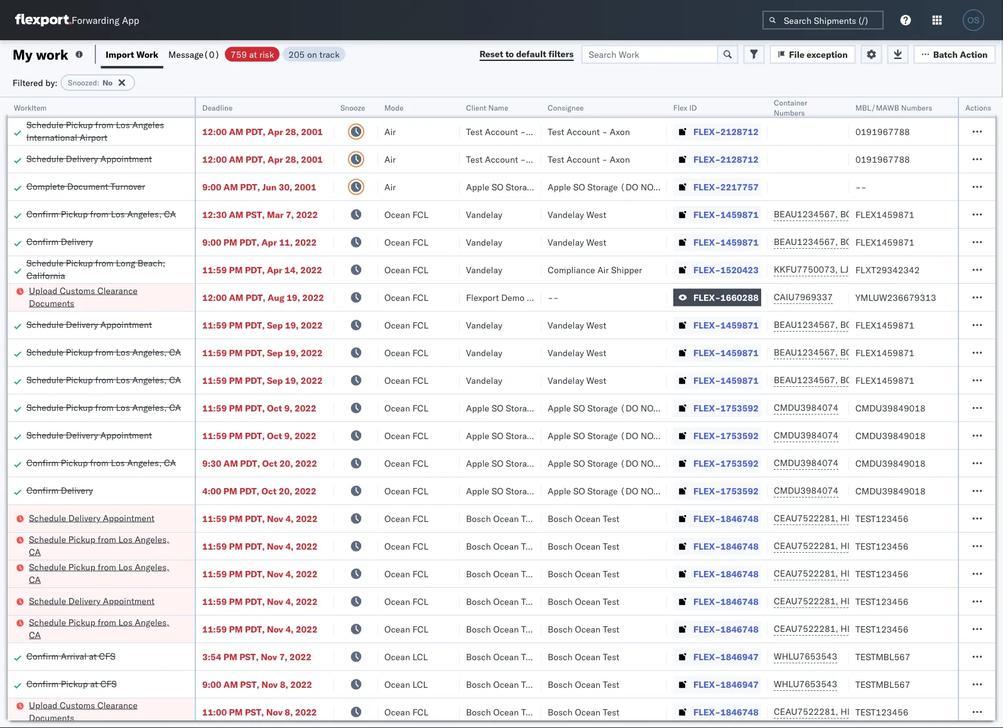 Task type: describe. For each thing, give the bounding box(es) containing it.
container numbers
[[774, 98, 808, 117]]

flex id
[[674, 103, 697, 112]]

snooze
[[341, 103, 365, 112]]

os button
[[960, 6, 988, 35]]

los inside schedule pickup from los angeles international airport
[[116, 119, 130, 130]]

5 ceau7522281, hlxu6269489, hlxu8034992 from the top
[[774, 623, 969, 634]]

2 11:59 pm pdt, nov 4, 2022 from the top
[[202, 541, 318, 552]]

cfs for confirm arrival at cfs
[[99, 651, 116, 662]]

schedule delivery appointment for 11:59 pm pdt, oct 9, 2022
[[26, 429, 152, 440]]

30,
[[279, 181, 292, 192]]

resize handle column header for client name
[[527, 97, 542, 728]]

container
[[774, 98, 808, 107]]

upload customs clearance documents link for 11:00 pm pst, nov 8, 2022
[[29, 699, 178, 724]]

Search Work text field
[[581, 45, 718, 64]]

schedule pickup from los angeles international airport
[[26, 119, 164, 143]]

5 beau1234567, bozo1234565, tcnu1234565 from the top
[[774, 375, 969, 386]]

delivery for 11:59 pm pdt, sep 19, 2022
[[66, 319, 98, 330]]

resize handle column header for mode
[[445, 97, 460, 728]]

2 flex-1459871 from the top
[[694, 237, 759, 248]]

resize handle column header for flex id
[[753, 97, 768, 728]]

4 tcnu1234565 from the top
[[907, 347, 969, 358]]

snoozed
[[68, 78, 97, 87]]

consignee inside consignee button
[[548, 103, 584, 112]]

work
[[136, 49, 158, 60]]

3 beau1234567, from the top
[[774, 319, 838, 330]]

message (0)
[[168, 49, 220, 60]]

confirm arrival at cfs button
[[26, 650, 116, 664]]

client name button
[[460, 100, 529, 112]]

flexport demo consignee
[[466, 292, 569, 303]]

4 flex-1459871 from the top
[[694, 347, 759, 358]]

6 hlxu8034992 from the top
[[908, 706, 969, 717]]

2 ceau7522281, hlxu6269489, hlxu8034992 from the top
[[774, 540, 969, 551]]

clearance for 11:00 pm pst, nov 8, 2022
[[97, 700, 138, 711]]

airport
[[80, 132, 107, 143]]

air for schedule delivery appointment
[[385, 154, 396, 165]]

4 beau1234567, from the top
[[774, 347, 838, 358]]

6 ocean fcl from the top
[[385, 347, 429, 358]]

my work
[[13, 46, 68, 63]]

west for 'confirm delivery' link associated with 9:00 pm pdt, apr 11, 2022
[[587, 237, 607, 248]]

schedule pickup from los angeles international airport link
[[26, 118, 189, 144]]

confirm delivery link for 4:00 pm pdt, oct 20, 2022
[[26, 484, 93, 497]]

turnover
[[111, 181, 145, 192]]

document
[[67, 181, 108, 192]]

12:00 am pdt, apr 28, 2001 for schedule pickup from los angeles international airport
[[202, 126, 323, 137]]

my
[[13, 46, 33, 63]]

16 fcl from the top
[[413, 624, 429, 635]]

caiu7969337
[[774, 292, 833, 303]]

4 flex- from the top
[[694, 209, 721, 220]]

confirm pickup from los angeles, ca link for 12:30 am pst, mar 7, 2022
[[26, 208, 176, 220]]

6 ceau7522281, from the top
[[774, 706, 839, 717]]

flex id button
[[667, 100, 755, 112]]

reset to default filters button
[[472, 45, 581, 64]]

9 flex- from the top
[[694, 347, 721, 358]]

forwarding app link
[[15, 14, 139, 26]]

mar
[[267, 209, 284, 220]]

12:00 am pdt, aug 19, 2022
[[202, 292, 324, 303]]

5 flex-1459871 from the top
[[694, 375, 759, 386]]

3 test123456 from the top
[[856, 568, 909, 579]]

actions
[[966, 103, 992, 112]]

pst, for 9:00
[[240, 679, 259, 690]]

2128712 for schedule delivery appointment
[[721, 154, 759, 165]]

13 ocean fcl from the top
[[385, 541, 429, 552]]

on
[[307, 49, 317, 60]]

9:00 am pdt, jun 30, 2001
[[202, 181, 316, 192]]

oct for schedule pickup from los angeles, ca
[[267, 402, 282, 413]]

3 resize handle column header from the left
[[363, 97, 378, 728]]

west for 12:30 am pst, mar 7, 2022's confirm pickup from los angeles, ca link
[[587, 209, 607, 220]]

(0)
[[204, 49, 220, 60]]

forwarding app
[[72, 14, 139, 26]]

11 11:59 from the top
[[202, 624, 227, 635]]

9:30 am pdt, oct 20, 2022
[[202, 458, 317, 469]]

9:00 for 9:00 pm pdt, apr 11, 2022
[[202, 237, 221, 248]]

am down 11:59 pm pdt, apr 14, 2022
[[229, 292, 244, 303]]

9, for schedule delivery appointment
[[284, 430, 293, 441]]

resize handle column header for container numbers
[[834, 97, 850, 728]]

8, for 11:00 pm pst, nov 8, 2022
[[285, 707, 293, 718]]

9 fcl from the top
[[413, 430, 429, 441]]

1 ocean fcl from the top
[[385, 209, 429, 220]]

3 sep from the top
[[267, 375, 283, 386]]

9 ocean fcl from the top
[[385, 430, 429, 441]]

1 beau1234567, from the top
[[774, 209, 838, 220]]

numbers for mbl/mawb numbers
[[902, 103, 933, 112]]

3 hlxu8034992 from the top
[[908, 568, 969, 579]]

2 beau1234567, from the top
[[774, 236, 838, 247]]

schedule pickup from long beach, california
[[26, 257, 165, 281]]

1 11:59 pm pdt, nov 4, 2022 from the top
[[202, 513, 318, 524]]

1 fcl from the top
[[413, 209, 429, 220]]

confirm for 9:00 am pst, nov 8, 2022
[[26, 678, 58, 689]]

flex-1846947 for 9:00 am pst, nov 8, 2022
[[694, 679, 759, 690]]

3 hlxu6269489, from the top
[[841, 568, 905, 579]]

reset
[[480, 48, 503, 59]]

pickup inside schedule pickup from los angeles international airport
[[66, 119, 93, 130]]

mode button
[[378, 100, 447, 112]]

10 resize handle column header from the left
[[992, 97, 1004, 728]]

flex-1753592 for schedule pickup from los angeles, ca
[[694, 402, 759, 413]]

9:00 am pst, nov 8, 2022
[[202, 679, 312, 690]]

17 ocean fcl from the top
[[385, 707, 429, 718]]

11:00 pm pst, nov 8, 2022
[[202, 707, 317, 718]]

appointment for 12:00 am pdt, apr 28, 2001
[[100, 153, 152, 164]]

cmdu39849018 for schedule pickup from los angeles, ca
[[856, 402, 926, 413]]

4 hlxu6269489, from the top
[[841, 596, 905, 607]]

2001 for complete document turnover
[[295, 181, 316, 192]]

759
[[231, 49, 247, 60]]

schedule delivery appointment button for 11:59 pm pdt, sep 19, 2022
[[26, 318, 152, 332]]

5 1459871 from the top
[[721, 375, 759, 386]]

mbl/mawb numbers button
[[850, 100, 994, 112]]

4 fcl from the top
[[413, 292, 429, 303]]

3 ocean fcl from the top
[[385, 264, 429, 275]]

3 flex-1846748 from the top
[[694, 568, 759, 579]]

track
[[319, 49, 340, 60]]

long
[[116, 257, 135, 268]]

4 bozo1234565, from the top
[[841, 347, 905, 358]]

aug
[[268, 292, 284, 303]]

consignee button
[[542, 100, 655, 112]]

flex-1753592 for schedule delivery appointment
[[694, 430, 759, 441]]

oct for schedule delivery appointment
[[267, 430, 282, 441]]

segu445
[[965, 264, 1004, 275]]

5 bozo1234565, from the top
[[841, 375, 905, 386]]

5 fcl from the top
[[413, 320, 429, 331]]

confirm pickup from los angeles, ca button for 12:30
[[26, 208, 176, 222]]

demo
[[501, 292, 525, 303]]

deadline
[[202, 103, 233, 112]]

Search Shipments (/) text field
[[763, 11, 884, 30]]

batch
[[934, 49, 958, 60]]

beach,
[[138, 257, 165, 268]]

1660288
[[721, 292, 759, 303]]

1 vertical spatial consignee
[[527, 292, 569, 303]]

10 fcl from the top
[[413, 458, 429, 469]]

california
[[26, 270, 65, 281]]

batch action button
[[914, 45, 996, 64]]

ymluw236679313
[[856, 292, 937, 303]]

pickup inside schedule pickup from long beach, california
[[66, 257, 93, 268]]

schedule delivery appointment for 11:59 pm pdt, sep 19, 2022
[[26, 319, 152, 330]]

3 1459871 from the top
[[721, 320, 759, 331]]

mode
[[385, 103, 404, 112]]

apr for schedule pickup from los angeles international airport
[[268, 126, 283, 137]]

at for 9:00
[[90, 678, 98, 689]]

6 1846748 from the top
[[721, 707, 759, 718]]

5 flex- from the top
[[694, 237, 721, 248]]

lkju1111111,
[[901, 264, 962, 275]]

complete document turnover
[[26, 181, 145, 192]]

2 flex-1846748 from the top
[[694, 541, 759, 552]]

flex
[[674, 103, 688, 112]]

complete document turnover link
[[26, 180, 145, 193]]

resize handle column header for consignee
[[652, 97, 667, 728]]

west for schedule delivery appointment link for 11:59 pm pdt, sep 19, 2022
[[587, 320, 607, 331]]

:
[[97, 78, 99, 87]]

mbl/mawb numbers
[[856, 103, 933, 112]]

7, for mar
[[286, 209, 294, 220]]

8 11:59 from the top
[[202, 541, 227, 552]]

schedule pickup from los angeles international airport button
[[26, 118, 189, 145]]

3 12:00 from the top
[[202, 292, 227, 303]]

4:00
[[202, 485, 221, 496]]

upload customs clearance documents for 12:00 am pdt, aug 19, 2022
[[29, 285, 138, 309]]

file exception
[[789, 49, 848, 60]]

schedule delivery appointment link for 11:59 pm pdt, sep 19, 2022
[[26, 318, 152, 331]]

28, for schedule delivery appointment
[[285, 154, 299, 165]]

flexport. image
[[15, 14, 72, 26]]

5 ocean fcl from the top
[[385, 320, 429, 331]]

compliance  air shipper
[[548, 264, 642, 275]]

17 fcl from the top
[[413, 707, 429, 718]]

to
[[506, 48, 514, 59]]

3:54 pm pst, nov 7, 2022
[[202, 651, 312, 662]]

batch action
[[934, 49, 988, 60]]

9 11:59 from the top
[[202, 568, 227, 579]]

12:00 for schedule delivery appointment
[[202, 154, 227, 165]]

1 flex-1846748 from the top
[[694, 513, 759, 524]]

confirm pickup from los angeles, ca button for 9:30
[[26, 457, 176, 470]]

8 ocean fcl from the top
[[385, 402, 429, 413]]

3 ceau7522281, hlxu6269489, hlxu8034992 from the top
[[774, 568, 969, 579]]

14,
[[285, 264, 298, 275]]

5 11:59 from the top
[[202, 402, 227, 413]]

22 flex- from the top
[[694, 707, 721, 718]]

1 tcnu1234565 from the top
[[907, 209, 969, 220]]

2 hlxu8034992 from the top
[[908, 540, 969, 551]]

exception
[[807, 49, 848, 60]]

jun
[[262, 181, 277, 192]]

2 11:59 pm pdt, sep 19, 2022 from the top
[[202, 347, 323, 358]]

1 hlxu8034992 from the top
[[908, 513, 969, 524]]

6 flex- from the top
[[694, 264, 721, 275]]

14 fcl from the top
[[413, 568, 429, 579]]

4 beau1234567, bozo1234565, tcnu1234565 from the top
[[774, 347, 969, 358]]

759 at risk
[[231, 49, 274, 60]]

workitem button
[[8, 100, 182, 112]]

angeles
[[132, 119, 164, 130]]

file
[[789, 49, 805, 60]]

3:54
[[202, 651, 221, 662]]

11 flex- from the top
[[694, 402, 721, 413]]

id
[[690, 103, 697, 112]]

2 1459871 from the top
[[721, 237, 759, 248]]

12:30 am pst, mar 7, 2022
[[202, 209, 318, 220]]

flex-1753592 for confirm delivery
[[694, 485, 759, 496]]

6 fcl from the top
[[413, 347, 429, 358]]

flex-1660288
[[694, 292, 759, 303]]

schedule delivery appointment button for 11:59 pm pdt, oct 9, 2022
[[26, 429, 152, 443]]

5 1846748 from the top
[[721, 624, 759, 635]]

2 beau1234567, bozo1234565, tcnu1234565 from the top
[[774, 236, 969, 247]]

2 4, from the top
[[286, 541, 294, 552]]

1846947 for 9:00 am pst, nov 8, 2022
[[721, 679, 759, 690]]

15 flex- from the top
[[694, 513, 721, 524]]

confirm delivery for 4:00
[[26, 485, 93, 496]]

oct for confirm delivery
[[262, 485, 277, 496]]

2 ceau7522281, from the top
[[774, 540, 839, 551]]

1 ceau7522281, from the top
[[774, 513, 839, 524]]

12 ocean fcl from the top
[[385, 513, 429, 524]]

confirm for 9:00 pm pdt, apr 11, 2022
[[26, 236, 58, 247]]

4 ocean fcl from the top
[[385, 292, 429, 303]]

action
[[960, 49, 988, 60]]

confirm delivery for 9:00
[[26, 236, 93, 247]]

0 vertical spatial at
[[249, 49, 257, 60]]

6 test123456 from the top
[[856, 707, 909, 718]]

am for the 'confirm pickup at cfs' link
[[224, 679, 238, 690]]

5 hlxu8034992 from the top
[[908, 623, 969, 634]]

forwarding
[[72, 14, 120, 26]]

4 1846748 from the top
[[721, 596, 759, 607]]

4 west from the top
[[587, 347, 607, 358]]

12:30
[[202, 209, 227, 220]]

4 test123456 from the top
[[856, 596, 909, 607]]

1 4, from the top
[[286, 513, 294, 524]]

ljiu1111116,
[[841, 264, 899, 275]]

flex-2217757
[[694, 181, 759, 192]]

20 flex- from the top
[[694, 651, 721, 662]]

1 1846748 from the top
[[721, 513, 759, 524]]

20, for 4:00 pm pdt, oct 20, 2022
[[279, 485, 293, 496]]

default
[[516, 48, 547, 59]]

no
[[103, 78, 113, 87]]

schedule delivery appointment for 12:00 am pdt, apr 28, 2001
[[26, 153, 152, 164]]

9:00 for 9:00 am pst, nov 8, 2022
[[202, 679, 221, 690]]

9:00 pm pdt, apr 11, 2022
[[202, 237, 317, 248]]

customs for 12:00 am pdt, aug 19, 2022
[[60, 285, 95, 296]]

confirm for 9:30 am pdt, oct 20, 2022
[[26, 457, 58, 468]]

schedule delivery appointment link for 12:00 am pdt, apr 28, 2001
[[26, 152, 152, 165]]

at for 3:54
[[89, 651, 97, 662]]

cfs for confirm pickup at cfs
[[100, 678, 117, 689]]

schedule delivery appointment link for 11:59 pm pdt, oct 9, 2022
[[26, 429, 152, 441]]

kkfu7750073, ljiu1111116, lkju1111111, segu445
[[774, 264, 1004, 275]]

8 fcl from the top
[[413, 402, 429, 413]]



Task type: locate. For each thing, give the bounding box(es) containing it.
1 vertical spatial confirm pickup from los angeles, ca
[[26, 457, 176, 468]]

cfs down confirm arrival at cfs button on the left bottom
[[100, 678, 117, 689]]

1 hlxu6269489, from the top
[[841, 513, 905, 524]]

bosch
[[466, 513, 491, 524], [548, 513, 573, 524], [466, 541, 491, 552], [548, 541, 573, 552], [466, 568, 491, 579], [548, 568, 573, 579], [466, 596, 491, 607], [548, 596, 573, 607], [466, 624, 491, 635], [548, 624, 573, 635], [466, 651, 491, 662], [548, 651, 573, 662], [466, 679, 491, 690], [548, 679, 573, 690], [466, 707, 491, 718], [548, 707, 573, 718]]

2 vertical spatial at
[[90, 678, 98, 689]]

confirm
[[26, 208, 58, 219], [26, 236, 58, 247], [26, 457, 58, 468], [26, 485, 58, 496], [26, 651, 58, 662], [26, 678, 58, 689]]

1 upload customs clearance documents button from the top
[[29, 284, 178, 311]]

international
[[26, 132, 77, 143]]

pst, down the 9:00 am pst, nov 8, 2022
[[245, 707, 264, 718]]

0 vertical spatial confirm pickup from los angeles, ca button
[[26, 208, 176, 222]]

upload customs clearance documents down confirm pickup at cfs button at the bottom left of the page
[[29, 700, 138, 723]]

documents for 12:00
[[29, 298, 74, 309]]

5 hlxu6269489, from the top
[[841, 623, 905, 634]]

flex-1520423
[[694, 264, 759, 275]]

9:00 for 9:00 am pdt, jun 30, 2001
[[202, 181, 221, 192]]

upload down california
[[29, 285, 57, 296]]

1 vertical spatial cfs
[[100, 678, 117, 689]]

0 vertical spatial upload customs clearance documents link
[[29, 284, 178, 309]]

8, up 11:00 pm pst, nov 8, 2022
[[280, 679, 288, 690]]

0 vertical spatial whlu7653543
[[774, 651, 838, 662]]

tcnu1234565
[[907, 209, 969, 220], [907, 236, 969, 247], [907, 319, 969, 330], [907, 347, 969, 358], [907, 375, 969, 386]]

1 vertical spatial testmbl567
[[856, 679, 911, 690]]

4 ceau7522281, from the top
[[774, 596, 839, 607]]

account
[[485, 126, 518, 137], [567, 126, 600, 137], [485, 154, 518, 165], [567, 154, 600, 165]]

0 vertical spatial 2001
[[301, 126, 323, 137]]

28, for schedule pickup from los angeles international airport
[[285, 126, 299, 137]]

schedule delivery appointment
[[26, 153, 152, 164], [26, 319, 152, 330], [26, 429, 152, 440], [29, 512, 155, 523], [29, 595, 155, 606]]

17 flex- from the top
[[694, 568, 721, 579]]

air for schedule pickup from los angeles international airport
[[385, 126, 396, 137]]

work
[[36, 46, 68, 63]]

2 confirm pickup from los angeles, ca link from the top
[[26, 457, 176, 469]]

9, for schedule pickup from los angeles, ca
[[284, 402, 293, 413]]

test123456
[[856, 513, 909, 524], [856, 541, 909, 552], [856, 568, 909, 579], [856, 596, 909, 607], [856, 624, 909, 635], [856, 707, 909, 718]]

confirm for 12:30 am pst, mar 7, 2022
[[26, 208, 58, 219]]

2 upload customs clearance documents from the top
[[29, 700, 138, 723]]

12 fcl from the top
[[413, 513, 429, 524]]

1 vertical spatial sep
[[267, 347, 283, 358]]

flex-1520423 button
[[674, 261, 761, 279], [674, 261, 761, 279]]

container numbers button
[[768, 95, 837, 118]]

reset to default filters
[[480, 48, 574, 59]]

apple so storage (do not use)
[[466, 181, 602, 192], [548, 181, 683, 192], [466, 402, 602, 413], [548, 402, 683, 413], [466, 430, 602, 441], [548, 430, 683, 441], [466, 458, 602, 469], [548, 458, 683, 469], [466, 485, 602, 496], [548, 485, 683, 496]]

at down confirm arrival at cfs button on the left bottom
[[90, 678, 98, 689]]

3 cmdu39849018 from the top
[[856, 458, 926, 469]]

2128712 down flex id button
[[721, 126, 759, 137]]

1 horizontal spatial --
[[856, 181, 867, 192]]

0 vertical spatial documents
[[29, 298, 74, 309]]

test
[[466, 126, 483, 137], [548, 126, 565, 137], [466, 154, 483, 165], [548, 154, 565, 165], [521, 513, 538, 524], [603, 513, 620, 524], [521, 541, 538, 552], [603, 541, 620, 552], [521, 568, 538, 579], [603, 568, 620, 579], [521, 596, 538, 607], [603, 596, 620, 607], [521, 624, 538, 635], [603, 624, 620, 635], [521, 651, 538, 662], [603, 651, 620, 662], [521, 679, 538, 690], [603, 679, 620, 690], [521, 707, 538, 718], [603, 707, 620, 718]]

1 vertical spatial 11:59 pm pdt, oct 9, 2022
[[202, 430, 317, 441]]

1520423
[[721, 264, 759, 275]]

16 flex- from the top
[[694, 541, 721, 552]]

upload customs clearance documents for 11:00 pm pst, nov 8, 2022
[[29, 700, 138, 723]]

1753592
[[721, 402, 759, 413], [721, 430, 759, 441], [721, 458, 759, 469], [721, 485, 759, 496]]

1 11:59 pm pdt, sep 19, 2022 from the top
[[202, 320, 323, 331]]

1 lcl from the top
[[413, 651, 428, 662]]

confirm pickup at cfs button
[[26, 678, 117, 692]]

complete
[[26, 181, 65, 192]]

deadline button
[[196, 100, 322, 112]]

9:00 down 3:54
[[202, 679, 221, 690]]

resize handle column header
[[180, 97, 195, 728], [319, 97, 334, 728], [363, 97, 378, 728], [445, 97, 460, 728], [527, 97, 542, 728], [652, 97, 667, 728], [753, 97, 768, 728], [834, 97, 850, 728], [981, 97, 996, 728], [992, 97, 1004, 728]]

5 beau1234567, from the top
[[774, 375, 838, 386]]

5 ceau7522281, from the top
[[774, 623, 839, 634]]

flex1459871 for schedule delivery appointment link for 11:59 pm pdt, sep 19, 2022
[[856, 320, 915, 331]]

1 vertical spatial 2001
[[301, 154, 323, 165]]

1 1459871 from the top
[[721, 209, 759, 220]]

2 lcl from the top
[[413, 679, 428, 690]]

cmdu3984074 for schedule pickup from los angeles, ca
[[774, 402, 839, 413]]

sep
[[267, 320, 283, 331], [267, 347, 283, 358], [267, 375, 283, 386]]

from inside schedule pickup from long beach, california
[[95, 257, 114, 268]]

pst, for 12:30
[[246, 209, 265, 220]]

1 vertical spatial upload customs clearance documents
[[29, 700, 138, 723]]

0 vertical spatial 12:00 am pdt, apr 28, 2001
[[202, 126, 323, 137]]

ca
[[164, 208, 176, 219], [169, 347, 181, 358], [169, 374, 181, 385], [169, 402, 181, 413], [164, 457, 176, 468], [29, 546, 41, 557], [29, 574, 41, 585], [29, 629, 41, 640]]

beau1234567,
[[774, 209, 838, 220], [774, 236, 838, 247], [774, 319, 838, 330], [774, 347, 838, 358], [774, 375, 838, 386]]

lcl for 9:00 am pst, nov 8, 2022
[[413, 679, 428, 690]]

5 11:59 pm pdt, nov 4, 2022 from the top
[[202, 624, 318, 635]]

0 vertical spatial consignee
[[548, 103, 584, 112]]

cmdu39849018 for confirm delivery
[[856, 485, 926, 496]]

2 sep from the top
[[267, 347, 283, 358]]

7, right mar at the left of page
[[286, 209, 294, 220]]

0 vertical spatial clearance
[[97, 285, 138, 296]]

am right 12:30
[[229, 209, 244, 220]]

1 vertical spatial confirm pickup from los angeles, ca link
[[26, 457, 176, 469]]

apr for schedule pickup from long beach, california
[[267, 264, 283, 275]]

numbers down container on the right top
[[774, 108, 805, 117]]

7 fcl from the top
[[413, 375, 429, 386]]

0 vertical spatial 9,
[[284, 402, 293, 413]]

1 vertical spatial confirm delivery link
[[26, 484, 93, 497]]

client name
[[466, 103, 509, 112]]

confirm for 4:00 pm pdt, oct 20, 2022
[[26, 485, 58, 496]]

0 vertical spatial customs
[[60, 285, 95, 296]]

1 vertical spatial clearance
[[97, 700, 138, 711]]

1 1846947 from the top
[[721, 651, 759, 662]]

13 fcl from the top
[[413, 541, 429, 552]]

am up 9:00 am pdt, jun 30, 2001
[[229, 154, 244, 165]]

0 vertical spatial ocean lcl
[[385, 651, 428, 662]]

2 test123456 from the top
[[856, 541, 909, 552]]

upload customs clearance documents button for 11:00 pm pst, nov 8, 2022
[[29, 699, 178, 725]]

9:30
[[202, 458, 221, 469]]

12:00 am pdt, apr 28, 2001 up 9:00 am pdt, jun 30, 2001
[[202, 154, 323, 165]]

flex-1846947
[[694, 651, 759, 662], [694, 679, 759, 690]]

1 vandelay west from the top
[[548, 209, 607, 220]]

3 confirm from the top
[[26, 457, 58, 468]]

am right '9:30'
[[224, 458, 238, 469]]

client
[[466, 103, 487, 112]]

0 vertical spatial 20,
[[280, 458, 293, 469]]

9:00 up 12:30
[[202, 181, 221, 192]]

cmdu3984074
[[774, 402, 839, 413], [774, 430, 839, 441], [774, 457, 839, 468], [774, 485, 839, 496]]

3 11:59 pm pdt, nov 4, 2022 from the top
[[202, 568, 318, 579]]

1 flex-1459871 from the top
[[694, 209, 759, 220]]

3 tcnu1234565 from the top
[[907, 319, 969, 330]]

1 vertical spatial customs
[[60, 700, 95, 711]]

schedule pickup from long beach, california button
[[26, 257, 189, 283]]

flex-1846947 for 3:54 pm pst, nov 7, 2022
[[694, 651, 759, 662]]

1753592 for confirm pickup from los angeles, ca
[[721, 458, 759, 469]]

upload customs clearance documents button down schedule pickup from long beach, california button
[[29, 284, 178, 311]]

9 resize handle column header from the left
[[981, 97, 996, 728]]

os
[[968, 15, 980, 25]]

flex-2128712
[[694, 126, 759, 137], [694, 154, 759, 165]]

9:00 down 12:30
[[202, 237, 221, 248]]

pst, for 3:54
[[240, 651, 259, 662]]

2 vertical spatial 2001
[[295, 181, 316, 192]]

customs down schedule pickup from long beach, california
[[60, 285, 95, 296]]

2 vertical spatial 12:00
[[202, 292, 227, 303]]

0 vertical spatial confirm delivery
[[26, 236, 93, 247]]

flex-1846947 button
[[674, 648, 761, 666], [674, 648, 761, 666], [674, 676, 761, 693], [674, 676, 761, 693]]

nov
[[267, 513, 283, 524], [267, 541, 283, 552], [267, 568, 283, 579], [267, 596, 283, 607], [267, 624, 283, 635], [261, 651, 277, 662], [262, 679, 278, 690], [266, 707, 283, 718]]

0 vertical spatial flex-1846947
[[694, 651, 759, 662]]

1 ocean lcl from the top
[[385, 651, 428, 662]]

filtered
[[13, 77, 43, 88]]

1 vertical spatial upload
[[29, 700, 57, 711]]

3 11:59 pm pdt, sep 19, 2022 from the top
[[202, 375, 323, 386]]

upload for 11:00 pm pst, nov 8, 2022
[[29, 700, 57, 711]]

2 1753592 from the top
[[721, 430, 759, 441]]

1 vertical spatial 28,
[[285, 154, 299, 165]]

confirm delivery button for 9:00
[[26, 235, 93, 249]]

15 ocean fcl from the top
[[385, 596, 429, 607]]

0 vertical spatial upload customs clearance documents
[[29, 285, 138, 309]]

pst, left mar at the left of page
[[246, 209, 265, 220]]

20, for 9:30 am pdt, oct 20, 2022
[[280, 458, 293, 469]]

clearance down confirm pickup at cfs button at the bottom left of the page
[[97, 700, 138, 711]]

1 horizontal spatial numbers
[[902, 103, 933, 112]]

cfs right arrival
[[99, 651, 116, 662]]

2 cmdu39849018 from the top
[[856, 430, 926, 441]]

1753592 for schedule pickup from los angeles, ca
[[721, 402, 759, 413]]

1 vertical spatial 0191967788
[[856, 154, 910, 165]]

11,
[[279, 237, 293, 248]]

4 flex-1753592 from the top
[[694, 485, 759, 496]]

1753592 for schedule delivery appointment
[[721, 430, 759, 441]]

am for schedule pickup from los angeles international airport link
[[229, 126, 244, 137]]

1 vertical spatial 2128712
[[721, 154, 759, 165]]

2 11:59 from the top
[[202, 320, 227, 331]]

5 4, from the top
[[286, 624, 294, 635]]

2 confirm pickup from los angeles, ca button from the top
[[26, 457, 176, 470]]

confirm pickup from los angeles, ca for 9:30
[[26, 457, 176, 468]]

confirm delivery link
[[26, 235, 93, 248], [26, 484, 93, 497]]

0 vertical spatial 2128712
[[721, 126, 759, 137]]

1 vertical spatial lcl
[[413, 679, 428, 690]]

am down deadline
[[229, 126, 244, 137]]

flex-2128712 for schedule delivery appointment
[[694, 154, 759, 165]]

upload customs clearance documents button down confirm pickup at cfs button at the bottom left of the page
[[29, 699, 178, 725]]

message
[[168, 49, 204, 60]]

5 confirm from the top
[[26, 651, 58, 662]]

clearance for 12:00 am pdt, aug 19, 2022
[[97, 285, 138, 296]]

0 vertical spatial 9:00
[[202, 181, 221, 192]]

schedule pickup from long beach, california link
[[26, 257, 189, 282]]

schedule delivery appointment link
[[26, 152, 152, 165], [26, 318, 152, 331], [26, 429, 152, 441], [29, 512, 155, 524], [29, 595, 155, 607]]

14 ocean fcl from the top
[[385, 568, 429, 579]]

1 vertical spatial whlu7653543
[[774, 679, 838, 690]]

0 vertical spatial --
[[856, 181, 867, 192]]

8, down the 9:00 am pst, nov 8, 2022
[[285, 707, 293, 718]]

customs down confirm pickup at cfs button at the bottom left of the page
[[60, 700, 95, 711]]

at left the risk
[[249, 49, 257, 60]]

1 vertical spatial 11:59 pm pdt, sep 19, 2022
[[202, 347, 323, 358]]

1 confirm delivery link from the top
[[26, 235, 93, 248]]

schedule delivery appointment button for 12:00 am pdt, apr 28, 2001
[[26, 152, 152, 166]]

4 vandelay west from the top
[[548, 347, 607, 358]]

3 west from the top
[[587, 320, 607, 331]]

pst, up the 9:00 am pst, nov 8, 2022
[[240, 651, 259, 662]]

1 beau1234567, bozo1234565, tcnu1234565 from the top
[[774, 209, 969, 220]]

0 vertical spatial sep
[[267, 320, 283, 331]]

1 vertical spatial confirm delivery button
[[26, 484, 93, 498]]

filtered by:
[[13, 77, 58, 88]]

upload for 12:00 am pdt, aug 19, 2022
[[29, 285, 57, 296]]

2 testmbl567 from the top
[[856, 679, 911, 690]]

flxt29342342
[[856, 264, 920, 275]]

upload customs clearance documents link for 12:00 am pdt, aug 19, 2022
[[29, 284, 178, 309]]

0 vertical spatial confirm pickup from los angeles, ca link
[[26, 208, 176, 220]]

8 resize handle column header from the left
[[834, 97, 850, 728]]

2001 down deadline "button"
[[301, 126, 323, 137]]

11:59 pm pdt, oct 9, 2022 for schedule delivery appointment
[[202, 430, 317, 441]]

0 vertical spatial confirm pickup from los angeles, ca
[[26, 208, 176, 219]]

10 ocean fcl from the top
[[385, 458, 429, 469]]

schedule inside schedule pickup from long beach, california
[[26, 257, 64, 268]]

2217757
[[721, 181, 759, 192]]

7, for nov
[[279, 651, 288, 662]]

upload customs clearance documents down schedule pickup from long beach, california
[[29, 285, 138, 309]]

0 vertical spatial 7,
[[286, 209, 294, 220]]

apr left 14,
[[267, 264, 283, 275]]

clearance down schedule pickup from long beach, california button
[[97, 285, 138, 296]]

1 vertical spatial confirm delivery
[[26, 485, 93, 496]]

3 ceau7522281, from the top
[[774, 568, 839, 579]]

1 vertical spatial upload customs clearance documents button
[[29, 699, 178, 725]]

pst,
[[246, 209, 265, 220], [240, 651, 259, 662], [240, 679, 259, 690], [245, 707, 264, 718]]

2 vertical spatial sep
[[267, 375, 283, 386]]

2 flex- from the top
[[694, 154, 721, 165]]

2001 for schedule pickup from los angeles international airport
[[301, 126, 323, 137]]

0191967788 for schedule pickup from los angeles international airport
[[856, 126, 910, 137]]

2 flex1459871 from the top
[[856, 237, 915, 248]]

flex-1846748
[[694, 513, 759, 524], [694, 541, 759, 552], [694, 568, 759, 579], [694, 596, 759, 607], [694, 624, 759, 635], [694, 707, 759, 718]]

9,
[[284, 402, 293, 413], [284, 430, 293, 441]]

ocean lcl for 3:54 pm pst, nov 7, 2022
[[385, 651, 428, 662]]

20, up 4:00 pm pdt, oct 20, 2022
[[280, 458, 293, 469]]

12:00 am pdt, apr 28, 2001 for schedule delivery appointment
[[202, 154, 323, 165]]

upload down confirm pickup at cfs button at the bottom left of the page
[[29, 700, 57, 711]]

upload customs clearance documents link down confirm pickup at cfs button at the bottom left of the page
[[29, 699, 178, 724]]

confirm delivery button for 4:00
[[26, 484, 93, 498]]

3 1753592 from the top
[[721, 458, 759, 469]]

3 flex1459871 from the top
[[856, 320, 915, 331]]

delivery for 11:59 pm pdt, oct 9, 2022
[[66, 429, 98, 440]]

1 vertical spatial 12:00 am pdt, apr 28, 2001
[[202, 154, 323, 165]]

upload customs clearance documents link down schedule pickup from long beach, california button
[[29, 284, 178, 309]]

0 vertical spatial upload
[[29, 285, 57, 296]]

0 vertical spatial 28,
[[285, 126, 299, 137]]

confirm for 3:54 pm pst, nov 7, 2022
[[26, 651, 58, 662]]

upload
[[29, 285, 57, 296], [29, 700, 57, 711]]

12:00 for schedule pickup from los angeles international airport
[[202, 126, 227, 137]]

0 vertical spatial lcl
[[413, 651, 428, 662]]

flex-2128712 for schedule pickup from los angeles international airport
[[694, 126, 759, 137]]

whlu7653543 for 3:54 pm pst, nov 7, 2022
[[774, 651, 838, 662]]

flex-1660288 button
[[674, 289, 761, 306], [674, 289, 761, 306]]

4 cmdu39849018 from the top
[[856, 485, 926, 496]]

1 cmdu39849018 from the top
[[856, 402, 926, 413]]

1 vertical spatial confirm pickup from los angeles, ca button
[[26, 457, 176, 470]]

consignee right demo
[[527, 292, 569, 303]]

pst, down 3:54 pm pst, nov 7, 2022
[[240, 679, 259, 690]]

1 vertical spatial 7,
[[279, 651, 288, 662]]

2 ocean fcl from the top
[[385, 237, 429, 248]]

testmbl567
[[856, 651, 911, 662], [856, 679, 911, 690]]

fcl
[[413, 209, 429, 220], [413, 237, 429, 248], [413, 264, 429, 275], [413, 292, 429, 303], [413, 320, 429, 331], [413, 347, 429, 358], [413, 375, 429, 386], [413, 402, 429, 413], [413, 430, 429, 441], [413, 458, 429, 469], [413, 485, 429, 496], [413, 513, 429, 524], [413, 541, 429, 552], [413, 568, 429, 579], [413, 596, 429, 607], [413, 624, 429, 635], [413, 707, 429, 718]]

3 vandelay west from the top
[[548, 320, 607, 331]]

flex-1459871 button
[[674, 206, 761, 223], [674, 206, 761, 223], [674, 233, 761, 251], [674, 233, 761, 251], [674, 316, 761, 334], [674, 316, 761, 334], [674, 344, 761, 362], [674, 344, 761, 362], [674, 372, 761, 389], [674, 372, 761, 389]]

1 vertical spatial flex-2128712
[[694, 154, 759, 165]]

14 flex- from the top
[[694, 485, 721, 496]]

cfs
[[99, 651, 116, 662], [100, 678, 117, 689]]

2 vandelay west from the top
[[548, 237, 607, 248]]

1 flex-1753592 from the top
[[694, 402, 759, 413]]

1 confirm pickup from los angeles, ca button from the top
[[26, 208, 176, 222]]

12 flex- from the top
[[694, 430, 721, 441]]

consignee
[[548, 103, 584, 112], [527, 292, 569, 303]]

1 vertical spatial flex-1846947
[[694, 679, 759, 690]]

1 vertical spatial ocean lcl
[[385, 679, 428, 690]]

1 vertical spatial documents
[[29, 712, 74, 723]]

205 on track
[[289, 49, 340, 60]]

upload customs clearance documents button for 12:00 am pdt, aug 19, 2022
[[29, 284, 178, 311]]

schedule pickup from los angeles, ca button
[[26, 346, 181, 360], [26, 374, 181, 387], [26, 401, 181, 415], [29, 533, 178, 560], [29, 561, 178, 587], [29, 616, 178, 643]]

11:59
[[202, 264, 227, 275], [202, 320, 227, 331], [202, 347, 227, 358], [202, 375, 227, 386], [202, 402, 227, 413], [202, 430, 227, 441], [202, 513, 227, 524], [202, 541, 227, 552], [202, 568, 227, 579], [202, 596, 227, 607], [202, 624, 227, 635]]

2 vertical spatial 11:59 pm pdt, sep 19, 2022
[[202, 375, 323, 386]]

0 vertical spatial confirm delivery link
[[26, 235, 93, 248]]

axon
[[528, 126, 549, 137], [610, 126, 630, 137], [528, 154, 549, 165], [610, 154, 630, 165]]

numbers inside the container numbers
[[774, 108, 805, 117]]

1 vertical spatial upload customs clearance documents link
[[29, 699, 178, 724]]

appointment for 11:59 pm pdt, sep 19, 2022
[[100, 319, 152, 330]]

2001 right 30, on the top left of page
[[295, 181, 316, 192]]

workitem
[[14, 103, 47, 112]]

2001 for schedule delivery appointment
[[301, 154, 323, 165]]

ocean
[[385, 209, 410, 220], [385, 237, 410, 248], [385, 264, 410, 275], [385, 292, 410, 303], [385, 320, 410, 331], [385, 347, 410, 358], [385, 375, 410, 386], [385, 402, 410, 413], [385, 430, 410, 441], [385, 458, 410, 469], [385, 485, 410, 496], [385, 513, 410, 524], [493, 513, 519, 524], [575, 513, 601, 524], [385, 541, 410, 552], [493, 541, 519, 552], [575, 541, 601, 552], [385, 568, 410, 579], [493, 568, 519, 579], [575, 568, 601, 579], [385, 596, 410, 607], [493, 596, 519, 607], [575, 596, 601, 607], [385, 624, 410, 635], [493, 624, 519, 635], [575, 624, 601, 635], [385, 651, 410, 662], [493, 651, 519, 662], [575, 651, 601, 662], [385, 679, 410, 690], [493, 679, 519, 690], [575, 679, 601, 690], [385, 707, 410, 718], [493, 707, 519, 718], [575, 707, 601, 718]]

1 vertical spatial 20,
[[279, 485, 293, 496]]

1 vertical spatial 12:00
[[202, 154, 227, 165]]

flexport
[[466, 292, 499, 303]]

flex-2128712 button
[[674, 123, 761, 140], [674, 123, 761, 140], [674, 150, 761, 168], [674, 150, 761, 168]]

apr left 11,
[[262, 237, 277, 248]]

1 confirm delivery from the top
[[26, 236, 93, 247]]

bozo1234565,
[[841, 209, 905, 220], [841, 236, 905, 247], [841, 319, 905, 330], [841, 347, 905, 358], [841, 375, 905, 386]]

mbl/mawb
[[856, 103, 900, 112]]

test account - axon
[[466, 126, 549, 137], [548, 126, 630, 137], [466, 154, 549, 165], [548, 154, 630, 165]]

documents for 11:00
[[29, 712, 74, 723]]

2128712
[[721, 126, 759, 137], [721, 154, 759, 165]]

0 horizontal spatial --
[[548, 292, 559, 303]]

1 vertical spatial 1846947
[[721, 679, 759, 690]]

pst, for 11:00
[[245, 707, 264, 718]]

28, up 30, on the top left of page
[[285, 154, 299, 165]]

apr for schedule delivery appointment
[[268, 154, 283, 165]]

confirm delivery link for 9:00 pm pdt, apr 11, 2022
[[26, 235, 93, 248]]

confirm arrival at cfs link
[[26, 650, 116, 663]]

lcl
[[413, 651, 428, 662], [413, 679, 428, 690]]

resize handle column header for deadline
[[319, 97, 334, 728]]

am up 12:30
[[224, 181, 238, 192]]

0 horizontal spatial numbers
[[774, 108, 805, 117]]

1 vertical spatial at
[[89, 651, 97, 662]]

at right arrival
[[89, 651, 97, 662]]

2128712 up 2217757
[[721, 154, 759, 165]]

(do
[[539, 181, 557, 192], [620, 181, 639, 192], [539, 402, 557, 413], [620, 402, 639, 413], [539, 430, 557, 441], [620, 430, 639, 441], [539, 458, 557, 469], [620, 458, 639, 469], [539, 485, 557, 496], [620, 485, 639, 496]]

5 tcnu1234565 from the top
[[907, 375, 969, 386]]

apr down deadline "button"
[[268, 126, 283, 137]]

1846947 for 3:54 pm pst, nov 7, 2022
[[721, 651, 759, 662]]

8 flex- from the top
[[694, 320, 721, 331]]

risk
[[259, 49, 274, 60]]

confirm pickup from los angeles, ca link for 9:30 am pdt, oct 20, 2022
[[26, 457, 176, 469]]

7, up the 9:00 am pst, nov 8, 2022
[[279, 651, 288, 662]]

documents down confirm pickup at cfs button at the bottom left of the page
[[29, 712, 74, 723]]

lcl for 3:54 pm pst, nov 7, 2022
[[413, 651, 428, 662]]

0 vertical spatial 1846947
[[721, 651, 759, 662]]

1 bozo1234565, from the top
[[841, 209, 905, 220]]

1 vertical spatial 8,
[[285, 707, 293, 718]]

documents down california
[[29, 298, 74, 309]]

import
[[106, 49, 134, 60]]

am for 12:30 am pst, mar 7, 2022's confirm pickup from los angeles, ca link
[[229, 209, 244, 220]]

0 vertical spatial cfs
[[99, 651, 116, 662]]

import work
[[106, 49, 158, 60]]

0 vertical spatial upload customs clearance documents button
[[29, 284, 178, 311]]

3 1846748 from the top
[[721, 568, 759, 579]]

schedule inside schedule pickup from los angeles international airport
[[26, 119, 64, 130]]

apr for confirm delivery
[[262, 237, 277, 248]]

flex-2128712 up flex-2217757
[[694, 154, 759, 165]]

11:59 pm pdt, apr 14, 2022
[[202, 264, 322, 275]]

16 ocean fcl from the top
[[385, 624, 429, 635]]

confirm pickup from los angeles, ca for 12:30
[[26, 208, 176, 219]]

0 vertical spatial confirm delivery button
[[26, 235, 93, 249]]

numbers right mbl/mawb
[[902, 103, 933, 112]]

1 28, from the top
[[285, 126, 299, 137]]

2 upload customs clearance documents link from the top
[[29, 699, 178, 724]]

3 flex- from the top
[[694, 181, 721, 192]]

numbers
[[902, 103, 933, 112], [774, 108, 805, 117]]

0 vertical spatial 11:59 pm pdt, oct 9, 2022
[[202, 402, 317, 413]]

1 flex-1846947 from the top
[[694, 651, 759, 662]]

2128712 for schedule pickup from los angeles international airport
[[721, 126, 759, 137]]

0 vertical spatial 11:59 pm pdt, sep 19, 2022
[[202, 320, 323, 331]]

12:00
[[202, 126, 227, 137], [202, 154, 227, 165], [202, 292, 227, 303]]

2 12:00 am pdt, apr 28, 2001 from the top
[[202, 154, 323, 165]]

0 vertical spatial 12:00
[[202, 126, 227, 137]]

1 sep from the top
[[267, 320, 283, 331]]

apr up jun
[[268, 154, 283, 165]]

0 vertical spatial flex-2128712
[[694, 126, 759, 137]]

0 vertical spatial 0191967788
[[856, 126, 910, 137]]

0 vertical spatial 8,
[[280, 679, 288, 690]]

1 vertical spatial --
[[548, 292, 559, 303]]

0 vertical spatial testmbl567
[[856, 651, 911, 662]]

flex-2128712 down flex id button
[[694, 126, 759, 137]]

am up 11:00
[[224, 679, 238, 690]]

filters
[[549, 48, 574, 59]]

2 vertical spatial 9:00
[[202, 679, 221, 690]]

apple
[[466, 181, 490, 192], [548, 181, 571, 192], [466, 402, 490, 413], [548, 402, 571, 413], [466, 430, 490, 441], [548, 430, 571, 441], [466, 458, 490, 469], [548, 458, 571, 469], [466, 485, 490, 496], [548, 485, 571, 496]]

2 1846947 from the top
[[721, 679, 759, 690]]

testmbl567 for 3:54 pm pst, nov 7, 2022
[[856, 651, 911, 662]]

2 confirm from the top
[[26, 236, 58, 247]]

12:00 am pdt, apr 28, 2001 down deadline "button"
[[202, 126, 323, 137]]

11:59 pm pdt, oct 9, 2022 for schedule pickup from los angeles, ca
[[202, 402, 317, 413]]

1 flex- from the top
[[694, 126, 721, 137]]

7 flex- from the top
[[694, 292, 721, 303]]

confirm arrival at cfs
[[26, 651, 116, 662]]

1753592 for confirm delivery
[[721, 485, 759, 496]]

air for complete document turnover
[[385, 181, 396, 192]]

2 ocean lcl from the top
[[385, 679, 428, 690]]

4 hlxu8034992 from the top
[[908, 596, 969, 607]]

11:59 pm pdt, nov 4, 2022
[[202, 513, 318, 524], [202, 541, 318, 552], [202, 568, 318, 579], [202, 596, 318, 607], [202, 624, 318, 635]]

oct
[[267, 402, 282, 413], [267, 430, 282, 441], [262, 458, 277, 469], [262, 485, 277, 496]]

kkfu7750073,
[[774, 264, 838, 275]]

schedule pickup from los angeles, ca
[[26, 347, 181, 358], [26, 374, 181, 385], [26, 402, 181, 413], [29, 534, 169, 557], [29, 561, 169, 585], [29, 617, 169, 640]]

cmdu3984074 for confirm pickup from los angeles, ca
[[774, 457, 839, 468]]

am for complete document turnover link
[[224, 181, 238, 192]]

4 ceau7522281, hlxu6269489, hlxu8034992 from the top
[[774, 596, 969, 607]]

20, down 9:30 am pdt, oct 20, 2022
[[279, 485, 293, 496]]

1 12:00 from the top
[[202, 126, 227, 137]]

0191967788 for schedule delivery appointment
[[856, 154, 910, 165]]

hlxu6269489,
[[841, 513, 905, 524], [841, 540, 905, 551], [841, 568, 905, 579], [841, 596, 905, 607], [841, 623, 905, 634], [841, 706, 905, 717]]

15 fcl from the top
[[413, 596, 429, 607]]

from inside schedule pickup from los angeles international airport
[[95, 119, 114, 130]]

ocean lcl for 9:00 am pst, nov 8, 2022
[[385, 679, 428, 690]]

28, down deadline "button"
[[285, 126, 299, 137]]

consignee down filters
[[548, 103, 584, 112]]

cmdu3984074 for confirm delivery
[[774, 485, 839, 496]]

6 resize handle column header from the left
[[652, 97, 667, 728]]

2001 up 9:00 am pdt, jun 30, 2001
[[301, 154, 323, 165]]

1 vertical spatial 9:00
[[202, 237, 221, 248]]

1 vertical spatial 9,
[[284, 430, 293, 441]]



Task type: vqa. For each thing, say whether or not it's contained in the screenshot.


